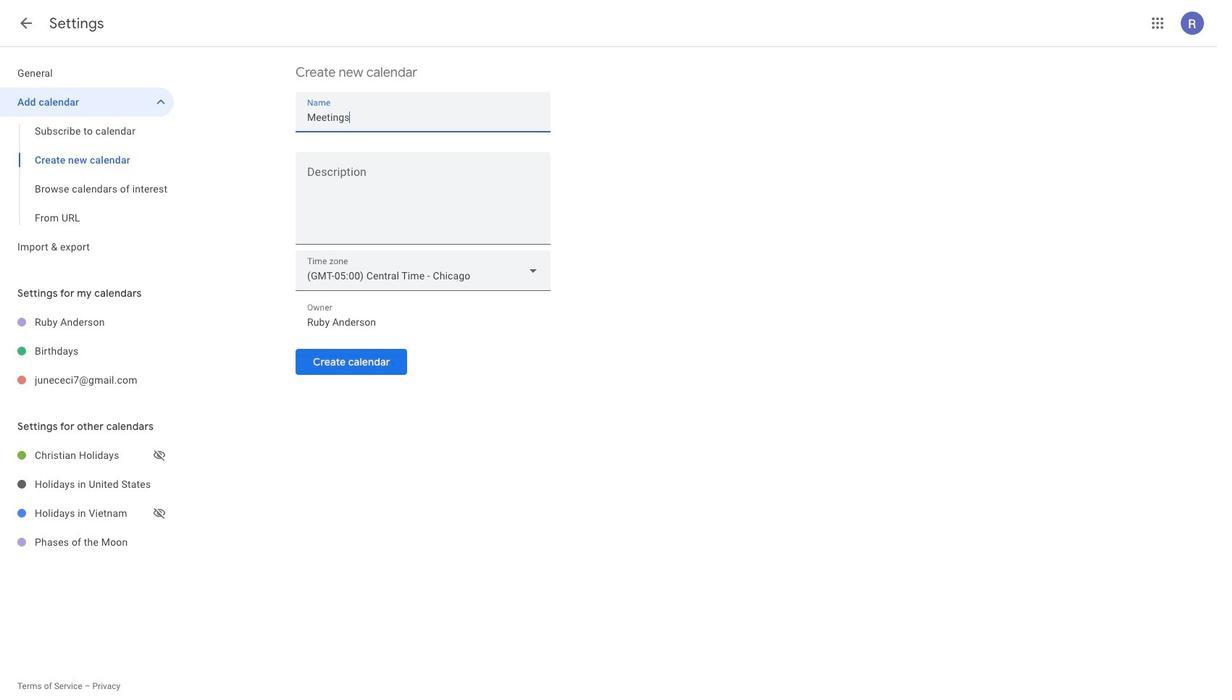 Task type: vqa. For each thing, say whether or not it's contained in the screenshot.
second TREE from the bottom of the page
yes



Task type: locate. For each thing, give the bounding box(es) containing it.
group
[[0, 117, 174, 233]]

junececi7@gmail.com tree item
[[0, 366, 174, 395]]

2 tree from the top
[[0, 308, 174, 395]]

phases of the moon tree item
[[0, 528, 174, 557]]

1 vertical spatial tree
[[0, 308, 174, 395]]

2 vertical spatial tree
[[0, 441, 174, 557]]

holidays in united states tree item
[[0, 470, 174, 499]]

ruby anderson tree item
[[0, 308, 174, 337]]

birthdays tree item
[[0, 337, 174, 366]]

None field
[[296, 251, 551, 291]]

0 vertical spatial tree
[[0, 59, 174, 262]]

None text field
[[307, 107, 539, 128]]

heading
[[49, 14, 104, 33]]

None text field
[[296, 169, 551, 238], [307, 312, 539, 333], [296, 169, 551, 238], [307, 312, 539, 333]]

holidays in vietnam tree item
[[0, 499, 174, 528]]

tree
[[0, 59, 174, 262], [0, 308, 174, 395], [0, 441, 174, 557]]



Task type: describe. For each thing, give the bounding box(es) containing it.
go back image
[[17, 14, 35, 32]]

1 tree from the top
[[0, 59, 174, 262]]

3 tree from the top
[[0, 441, 174, 557]]

christian holidays tree item
[[0, 441, 174, 470]]

add calendar tree item
[[0, 88, 174, 117]]



